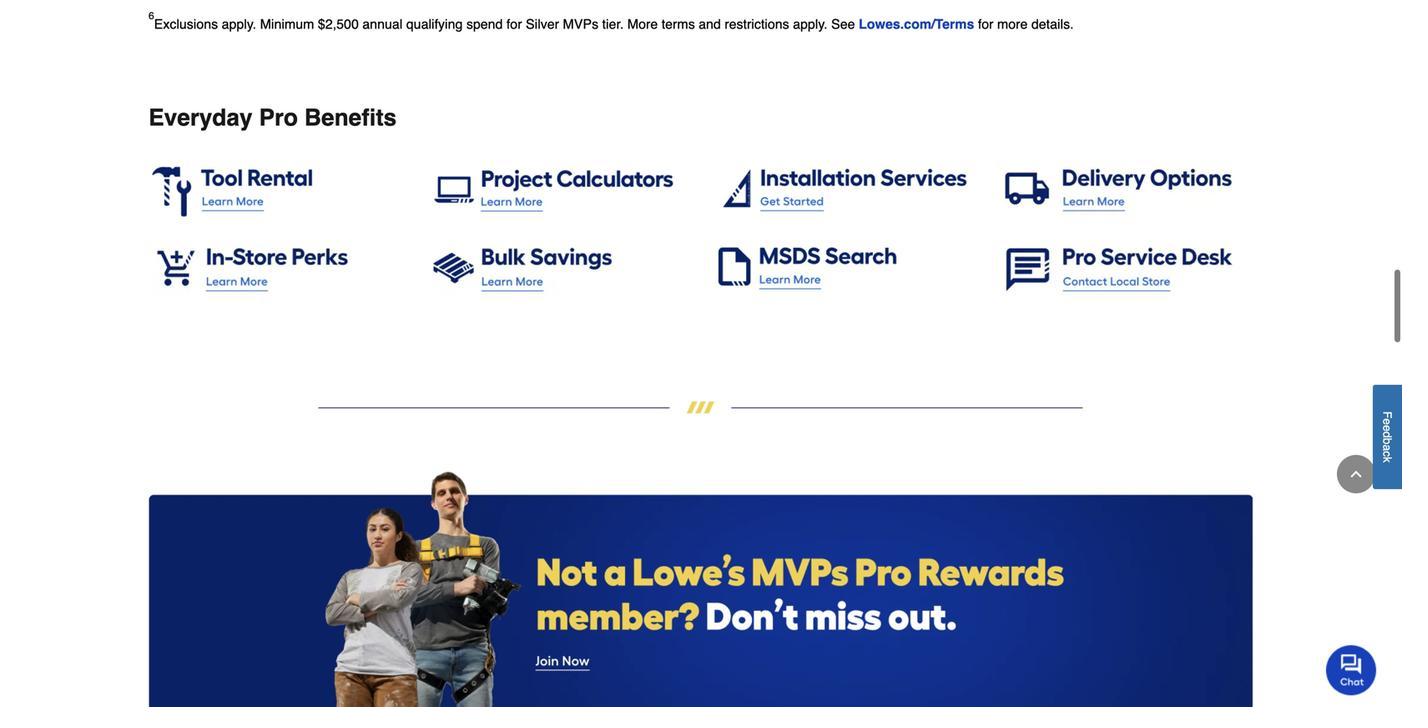 Task type: vqa. For each thing, say whether or not it's contained in the screenshot.
ARE on the right
no



Task type: locate. For each thing, give the bounding box(es) containing it.
apply.
[[222, 16, 256, 32], [793, 16, 828, 32]]

a shopping cart icon. image
[[152, 238, 407, 298]]

e
[[1381, 419, 1395, 425], [1381, 425, 1395, 432]]

tier.
[[602, 16, 624, 32]]

a truck icon. image
[[996, 158, 1251, 218]]

for left silver
[[507, 16, 522, 32]]

details.
[[1032, 16, 1074, 32]]

2 e from the top
[[1381, 425, 1395, 432]]

a
[[1381, 445, 1395, 451]]

1 horizontal spatial apply.
[[793, 16, 828, 32]]

chevron up image
[[1348, 466, 1365, 483]]

d
[[1381, 432, 1395, 438]]

k
[[1381, 457, 1395, 463]]

$2,500
[[318, 16, 359, 32]]

a hammer and wrench icon. image
[[152, 158, 407, 218]]

minimum
[[260, 16, 314, 32]]

lowes.com/terms
[[859, 16, 975, 32]]

f
[[1381, 412, 1395, 419]]

for
[[507, 16, 522, 32], [978, 16, 994, 32]]

e up the b
[[1381, 425, 1395, 432]]

apply. left minimum
[[222, 16, 256, 32]]

a chat window icon. image
[[996, 238, 1251, 298]]

1 apply. from the left
[[222, 16, 256, 32]]

and
[[699, 16, 721, 32]]

a blue speed square icon. image
[[715, 158, 969, 218]]

qualifying
[[406, 16, 463, 32]]

1 horizontal spatial for
[[978, 16, 994, 32]]

a sheet of paper icon. image
[[715, 238, 969, 297]]

apply. left see
[[793, 16, 828, 32]]

e up d in the right of the page
[[1381, 419, 1395, 425]]

for left more
[[978, 16, 994, 32]]

6
[[149, 10, 154, 22]]

0 horizontal spatial for
[[507, 16, 522, 32]]

0 horizontal spatial apply.
[[222, 16, 256, 32]]

see
[[832, 16, 855, 32]]

lowes.com/terms link
[[859, 16, 975, 32]]



Task type: describe. For each thing, give the bounding box(es) containing it.
b
[[1381, 438, 1395, 445]]

everyday pro benefits
[[149, 105, 397, 131]]

f e e d b a c k button
[[1373, 385, 1403, 489]]

scroll to top element
[[1337, 455, 1376, 493]]

annual
[[363, 16, 403, 32]]

spend
[[467, 16, 503, 32]]

pro
[[259, 105, 298, 131]]

more
[[628, 16, 658, 32]]

exclusions
[[154, 16, 218, 32]]

everyday
[[149, 105, 253, 131]]

restrictions
[[725, 16, 789, 32]]

not a lowe's m v ps pro rewards member? don't miss out. join now. image
[[149, 464, 1254, 707]]

a shipping pallet icon. image
[[433, 238, 688, 298]]

1 e from the top
[[1381, 419, 1395, 425]]

mvps
[[563, 16, 599, 32]]

benefits
[[305, 105, 397, 131]]

more
[[998, 16, 1028, 32]]

terms
[[662, 16, 695, 32]]

2 apply. from the left
[[793, 16, 828, 32]]

1 for from the left
[[507, 16, 522, 32]]

2 for from the left
[[978, 16, 994, 32]]

c
[[1381, 451, 1395, 457]]

f e e d b a c k
[[1381, 412, 1395, 463]]

6 exclusions apply. minimum $2,500 annual qualifying spend for silver mvps tier. more terms and restrictions apply. see lowes.com/terms for more details.
[[149, 10, 1074, 32]]

silver
[[526, 16, 559, 32]]

hr image
[[149, 402, 1254, 413]]

a laptop computer icon. image
[[433, 158, 688, 218]]

chat invite button image
[[1327, 645, 1378, 696]]



